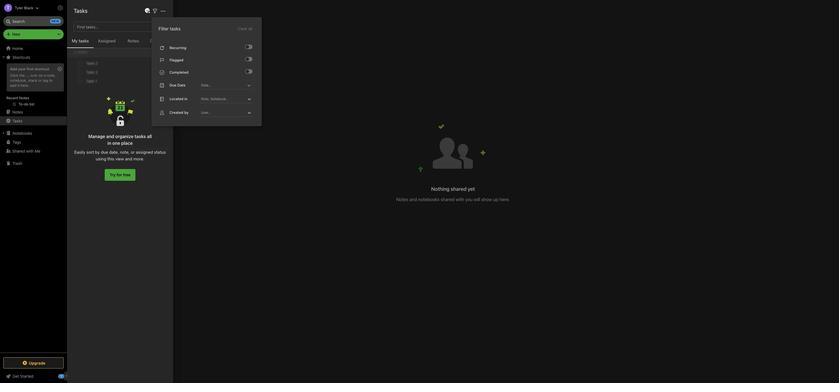 Task type: describe. For each thing, give the bounding box(es) containing it.
add your first shortcut
[[10, 67, 49, 71]]

0 vertical spatial shared
[[451, 186, 467, 192]]

tags button
[[0, 138, 67, 147]]

shared inside tree
[[12, 149, 25, 154]]

will
[[474, 197, 481, 202]]

add
[[10, 83, 16, 88]]

it
[[17, 83, 20, 88]]

due date
[[170, 83, 186, 88]]

the
[[19, 73, 25, 78]]

home link
[[0, 44, 67, 53]]

organize
[[115, 134, 134, 139]]

tyler black
[[15, 5, 33, 10]]

notes down recent notes
[[12, 110, 23, 114]]

add
[[10, 67, 17, 71]]

user…
[[201, 111, 211, 115]]

0 vertical spatial me
[[106, 8, 113, 14]]

tasks button
[[0, 117, 67, 125]]

notebook,
[[10, 78, 27, 83]]

get
[[13, 375, 19, 379]]

completed
[[170, 70, 189, 75]]

all inside button
[[249, 26, 253, 31]]

Find tasks… text field
[[75, 22, 154, 31]]

by inside the easily sort by due date, note, or assigned status using this view and more.
[[95, 150, 100, 155]]

date,
[[109, 150, 119, 155]]

in inside manage and organize tasks all in one place
[[108, 141, 111, 146]]

to
[[49, 78, 53, 83]]

trash link
[[0, 159, 67, 168]]

tag
[[43, 78, 48, 83]]

click
[[10, 73, 18, 78]]

for
[[117, 173, 122, 177]]

tasks for filter tasks
[[170, 26, 181, 31]]

all inside manage and organize tasks all in one place
[[147, 134, 152, 139]]

dates
[[159, 38, 170, 43]]

recent
[[6, 96, 18, 100]]

place
[[121, 141, 133, 146]]

my tasks
[[72, 38, 89, 43]]

located
[[170, 97, 184, 101]]

or for tag
[[38, 78, 42, 83]]

note, inside the easily sort by due date, note, or assigned status using this view and more.
[[120, 150, 130, 155]]

you
[[466, 197, 473, 202]]

notes button
[[120, 37, 147, 48]]

new
[[12, 32, 20, 37]]

note, inside icon on a note, notebook, stack or tag to add it here.
[[47, 73, 56, 78]]

and for manage
[[106, 134, 114, 139]]

tyler
[[15, 5, 23, 10]]

shared with me link
[[0, 147, 67, 156]]

started
[[20, 375, 33, 379]]

tasks inside manage and organize tasks all in one place
[[135, 134, 146, 139]]

first
[[27, 67, 34, 71]]

one
[[112, 141, 120, 146]]

icon on a note, notebook, stack or tag to add it here.
[[10, 73, 56, 88]]

clear all button
[[238, 25, 253, 32]]

more.
[[133, 157, 144, 162]]

Located in field
[[200, 95, 258, 103]]

upgrade button
[[3, 358, 64, 369]]

due dates
[[150, 38, 170, 43]]

trash
[[12, 161, 22, 166]]

filter
[[159, 26, 169, 31]]

more actions and view options image
[[160, 8, 167, 14]]

notebooks
[[419, 197, 440, 202]]

manage and organize tasks all in one place
[[88, 134, 152, 146]]

tree containing home
[[0, 44, 67, 353]]

due for due dates
[[150, 38, 158, 43]]

1 vertical spatial shared with me
[[12, 149, 40, 154]]

note,
[[201, 97, 210, 101]]

and for notes
[[410, 197, 417, 202]]

up
[[494, 197, 499, 202]]

recurring
[[170, 45, 187, 50]]

note, notebook…
[[201, 97, 229, 101]]

2 horizontal spatial with
[[456, 197, 465, 202]]

shortcuts button
[[0, 53, 67, 62]]

Created by field
[[200, 109, 258, 117]]

manage
[[88, 134, 105, 139]]

filter tasks image
[[152, 8, 158, 14]]

located in
[[170, 97, 188, 101]]

shortcuts
[[13, 55, 30, 60]]

or for assigned
[[131, 150, 135, 155]]

shared with me element
[[67, 0, 840, 384]]

expand notebooks image
[[1, 131, 6, 136]]

free
[[123, 173, 131, 177]]

sort
[[86, 150, 94, 155]]

date…
[[201, 83, 211, 87]]

try for free
[[110, 173, 131, 177]]

recurring image
[[246, 45, 249, 48]]

nothing shared yet
[[432, 186, 475, 192]]

try for free button
[[105, 169, 135, 181]]

tasks inside button
[[12, 119, 22, 123]]

new button
[[3, 29, 64, 39]]

new search field
[[7, 16, 61, 26]]

filter tasks
[[159, 26, 181, 31]]

here. inside shared with me element
[[500, 197, 510, 202]]

assigned button
[[94, 37, 120, 48]]

new
[[52, 19, 59, 23]]

try
[[110, 173, 116, 177]]

More actions and view options field
[[158, 7, 167, 14]]



Task type: vqa. For each thing, say whether or not it's contained in the screenshot.
edited
no



Task type: locate. For each thing, give the bounding box(es) containing it.
tasks inside button
[[79, 38, 89, 43]]

clear all
[[238, 26, 253, 31]]

1 vertical spatial tasks
[[79, 38, 89, 43]]

tasks right filter
[[170, 26, 181, 31]]

this
[[107, 157, 114, 162]]

due inside due dates 'button'
[[150, 38, 158, 43]]

group
[[0, 62, 67, 110]]

here. right it
[[21, 83, 29, 88]]

and
[[106, 134, 114, 139], [125, 157, 132, 162], [410, 197, 417, 202]]

notes and notebooks shared with you will show up here.
[[397, 197, 510, 202]]

0 horizontal spatial tasks
[[12, 119, 22, 123]]

all up assigned in the left of the page
[[147, 134, 152, 139]]

shared with me
[[75, 8, 113, 14], [12, 149, 40, 154]]

click the ...
[[10, 73, 30, 78]]

or
[[38, 78, 42, 83], [131, 150, 135, 155]]

me down tags button
[[35, 149, 40, 154]]

recent notes
[[6, 96, 29, 100]]

notes inside button
[[128, 38, 139, 43]]

by
[[184, 110, 189, 115], [95, 150, 100, 155]]

0 vertical spatial by
[[184, 110, 189, 115]]

1 horizontal spatial tasks
[[135, 134, 146, 139]]

1 vertical spatial in
[[108, 141, 111, 146]]

0 horizontal spatial due
[[150, 38, 158, 43]]

created by
[[170, 110, 189, 115]]

status
[[154, 150, 166, 155]]

click to collapse image
[[65, 373, 69, 380]]

0 horizontal spatial shared with me
[[12, 149, 40, 154]]

0 vertical spatial with
[[94, 8, 104, 14]]

all
[[249, 26, 253, 31], [147, 134, 152, 139]]

1 horizontal spatial by
[[184, 110, 189, 115]]

group containing add your first shortcut
[[0, 62, 67, 110]]

using
[[96, 157, 106, 162]]

0 vertical spatial shared with me
[[75, 8, 113, 14]]

0 vertical spatial shared
[[75, 8, 93, 14]]

1 horizontal spatial tasks
[[74, 8, 88, 14]]

get started
[[13, 375, 33, 379]]

0 horizontal spatial tasks
[[79, 38, 89, 43]]

clear
[[238, 26, 248, 31]]

note, up to at the top left of page
[[47, 73, 56, 78]]

2 vertical spatial tasks
[[135, 134, 146, 139]]

0 vertical spatial or
[[38, 78, 42, 83]]

1 horizontal spatial with
[[94, 8, 104, 14]]

shared down nothing shared yet
[[441, 197, 455, 202]]

0 vertical spatial in
[[185, 97, 188, 101]]

Filter tasks field
[[152, 7, 158, 14]]

note, up view
[[120, 150, 130, 155]]

all right clear
[[249, 26, 253, 31]]

or inside icon on a note, notebook, stack or tag to add it here.
[[38, 78, 42, 83]]

1 horizontal spatial shared
[[75, 8, 93, 14]]

0 vertical spatial tasks
[[170, 26, 181, 31]]

and up one
[[106, 134, 114, 139]]

0 vertical spatial due
[[150, 38, 158, 43]]

1 vertical spatial and
[[125, 157, 132, 162]]

0 horizontal spatial or
[[38, 78, 42, 83]]

assigned
[[98, 38, 116, 43]]

1 vertical spatial all
[[147, 134, 152, 139]]

upgrade
[[29, 361, 45, 366]]

Search text field
[[7, 16, 60, 26]]

notes inside shared with me element
[[397, 197, 409, 202]]

or up more.
[[131, 150, 135, 155]]

tasks
[[74, 8, 88, 14], [12, 119, 22, 123]]

1 horizontal spatial due
[[170, 83, 177, 88]]

icon
[[31, 73, 38, 78]]

in right located
[[185, 97, 188, 101]]

my
[[72, 38, 78, 43]]

easily
[[74, 150, 85, 155]]

with up find tasks… text field
[[94, 8, 104, 14]]

1 vertical spatial me
[[35, 149, 40, 154]]

here. inside icon on a note, notebook, stack or tag to add it here.
[[21, 83, 29, 88]]

in left one
[[108, 141, 111, 146]]

0 horizontal spatial with
[[26, 149, 34, 154]]

1 horizontal spatial shared with me
[[75, 8, 113, 14]]

Account field
[[0, 2, 39, 13]]

0 horizontal spatial shared
[[12, 149, 25, 154]]

shortcut
[[35, 67, 49, 71]]

completed image
[[246, 70, 249, 73]]

0 horizontal spatial and
[[106, 134, 114, 139]]

date
[[178, 83, 186, 88]]

easily sort by due date, note, or assigned status using this view and more.
[[74, 150, 166, 162]]

1 horizontal spatial all
[[249, 26, 253, 31]]

stack
[[28, 78, 37, 83]]

0 horizontal spatial note,
[[47, 73, 56, 78]]

on
[[39, 73, 43, 78]]

tasks right settings image
[[74, 8, 88, 14]]

0 vertical spatial note,
[[47, 73, 56, 78]]

notes left notebooks
[[397, 197, 409, 202]]

with
[[94, 8, 104, 14], [26, 149, 34, 154], [456, 197, 465, 202]]

0 horizontal spatial here.
[[21, 83, 29, 88]]

note,
[[47, 73, 56, 78], [120, 150, 130, 155]]

1 vertical spatial shared
[[12, 149, 25, 154]]

1 vertical spatial note,
[[120, 150, 130, 155]]

yet
[[468, 186, 475, 192]]

0 horizontal spatial me
[[35, 149, 40, 154]]

with left you
[[456, 197, 465, 202]]

tasks for my tasks
[[79, 38, 89, 43]]

nothing
[[432, 186, 450, 192]]

shared right settings image
[[75, 8, 93, 14]]

shared down tags
[[12, 149, 25, 154]]

0 vertical spatial and
[[106, 134, 114, 139]]

tasks up notebooks
[[12, 119, 22, 123]]

2 horizontal spatial and
[[410, 197, 417, 202]]

1 horizontal spatial me
[[106, 8, 113, 14]]

due dates button
[[147, 37, 173, 48]]

or inside the easily sort by due date, note, or assigned status using this view and more.
[[131, 150, 135, 155]]

by right created
[[184, 110, 189, 115]]

tasks
[[170, 26, 181, 31], [79, 38, 89, 43], [135, 134, 146, 139]]

created
[[170, 110, 183, 115]]

shared up notes and notebooks shared with you will show up here.
[[451, 186, 467, 192]]

notes link
[[0, 108, 67, 117]]

0 horizontal spatial by
[[95, 150, 100, 155]]

2 vertical spatial with
[[456, 197, 465, 202]]

Help and Learning task checklist field
[[0, 373, 67, 382]]

tasks right my
[[79, 38, 89, 43]]

and inside shared with me element
[[410, 197, 417, 202]]

 Date picker field
[[200, 81, 258, 90]]

tasks right organize
[[135, 134, 146, 139]]

1 horizontal spatial here.
[[500, 197, 510, 202]]

and inside the easily sort by due date, note, or assigned status using this view and more.
[[125, 157, 132, 162]]

here. right up on the bottom right
[[500, 197, 510, 202]]

with inside shared with me link
[[26, 149, 34, 154]]

2 horizontal spatial tasks
[[170, 26, 181, 31]]

tags
[[13, 140, 21, 145]]

1 horizontal spatial note,
[[120, 150, 130, 155]]

and inside manage and organize tasks all in one place
[[106, 134, 114, 139]]

1 vertical spatial by
[[95, 150, 100, 155]]

0 vertical spatial here.
[[21, 83, 29, 88]]

1 horizontal spatial in
[[185, 97, 188, 101]]

notes
[[128, 38, 139, 43], [19, 96, 29, 100], [12, 110, 23, 114], [397, 197, 409, 202]]

or down on
[[38, 78, 42, 83]]

1 vertical spatial with
[[26, 149, 34, 154]]

1 vertical spatial or
[[131, 150, 135, 155]]

due for due date
[[170, 83, 177, 88]]

0 vertical spatial all
[[249, 26, 253, 31]]

0 horizontal spatial all
[[147, 134, 152, 139]]

shared with me down tags button
[[12, 149, 40, 154]]

1 vertical spatial here.
[[500, 197, 510, 202]]

settings image
[[57, 4, 64, 11]]

home
[[12, 46, 23, 51]]

due
[[101, 150, 108, 155]]

notebooks link
[[0, 129, 67, 138]]

show
[[482, 197, 493, 202]]

due left the dates
[[150, 38, 158, 43]]

1 vertical spatial shared
[[441, 197, 455, 202]]

in
[[185, 97, 188, 101], [108, 141, 111, 146]]

notes right recent
[[19, 96, 29, 100]]

with down tags button
[[26, 149, 34, 154]]

1 horizontal spatial and
[[125, 157, 132, 162]]

my tasks button
[[67, 37, 94, 48]]

by left "due"
[[95, 150, 100, 155]]

0 vertical spatial tasks
[[74, 8, 88, 14]]

black
[[24, 5, 33, 10]]

1 vertical spatial due
[[170, 83, 177, 88]]

shared
[[451, 186, 467, 192], [441, 197, 455, 202]]

me up find tasks… text field
[[106, 8, 113, 14]]

notebooks
[[13, 131, 32, 136]]

assigned
[[136, 150, 153, 155]]

due left date on the left top of the page
[[170, 83, 177, 88]]

1 horizontal spatial or
[[131, 150, 135, 155]]

a
[[44, 73, 46, 78]]

7
[[61, 375, 62, 379]]

me
[[106, 8, 113, 14], [35, 149, 40, 154]]

tree
[[0, 44, 67, 353]]

flagged image
[[246, 57, 249, 61]]

here.
[[21, 83, 29, 88], [500, 197, 510, 202]]

shared
[[75, 8, 93, 14], [12, 149, 25, 154]]

flagged
[[170, 58, 184, 62]]

new task image
[[144, 8, 151, 14]]

notes down find tasks… text field
[[128, 38, 139, 43]]

2 vertical spatial and
[[410, 197, 417, 202]]

and right view
[[125, 157, 132, 162]]

and left notebooks
[[410, 197, 417, 202]]

shared with me up find tasks… text field
[[75, 8, 113, 14]]

notebook…
[[211, 97, 229, 101]]

1 vertical spatial tasks
[[12, 119, 22, 123]]

0 horizontal spatial in
[[108, 141, 111, 146]]

...
[[26, 73, 30, 78]]



